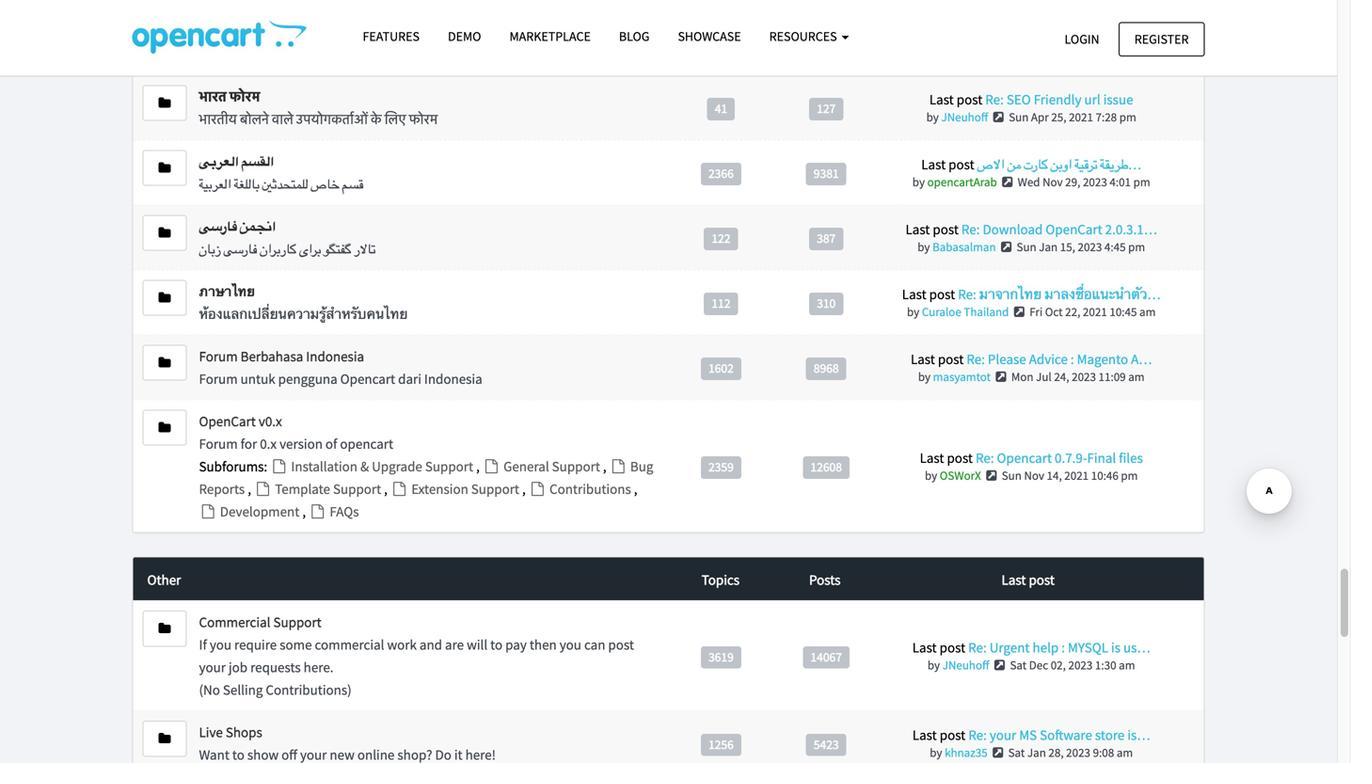 Task type: locate. For each thing, give the bounding box(es) containing it.
2 forum from the top
[[199, 370, 238, 388]]

0 vertical spatial indonesia
[[306, 347, 364, 365]]

0 horizontal spatial your
[[199, 658, 226, 676]]

by left curaloe
[[907, 304, 920, 319]]

: for help
[[1062, 639, 1066, 657]]

last up by osworx
[[920, 449, 945, 467]]

2 vertical spatial sun
[[1002, 468, 1022, 483]]

post for last post re: มาจากไทย มาลงชื่อแนะนำตัว…
[[930, 285, 956, 303]]

0 vertical spatial jneuhoff link
[[942, 109, 989, 125]]

زبان
[[199, 240, 221, 258]]

2021 for 0.7.9-
[[1065, 468, 1089, 483]]

file o image
[[610, 459, 628, 473], [254, 482, 272, 496], [529, 482, 547, 496], [199, 504, 217, 518]]

الاص…
[[978, 155, 1142, 173]]

template
[[275, 480, 330, 498]]

opencart inside forum berbahasa indonesia forum untuk pengguna opencart dari indonesia
[[340, 370, 395, 388]]

1 vertical spatial forum
[[199, 370, 238, 388]]

by left masyamtot link
[[919, 369, 931, 384]]

ภาษาไทย link
[[199, 282, 255, 300]]

1 vertical spatial jan
[[1028, 745, 1047, 761]]

last for last post re: download opencart 2.0.3.1…
[[906, 220, 930, 238]]

0 vertical spatial sat
[[1010, 658, 1027, 673]]

1 horizontal spatial you
[[560, 636, 582, 654]]

1 vertical spatial jneuhoff link
[[943, 658, 990, 673]]

view the latest post image right the khnaz35
[[990, 747, 1006, 759]]

file o image inside general support link
[[483, 459, 501, 473]]

untuk
[[241, 370, 275, 388]]

last up urgent
[[1002, 571, 1026, 589]]

re: your ms software store is… link
[[969, 726, 1151, 744]]

1 vertical spatial by jneuhoff
[[928, 658, 990, 673]]

magento
[[1077, 350, 1129, 368]]

by up by opencartarab
[[927, 109, 939, 125]]

1 vertical spatial 2021
[[1083, 304, 1108, 319]]

forum left berbahasa
[[199, 347, 238, 365]]

2021 down มาลงชื่อแนะนำตัว…
[[1083, 304, 1108, 319]]

post up help
[[1029, 571, 1055, 589]]

1 vertical spatial your
[[990, 726, 1017, 744]]

view the latest post image left fri
[[1012, 306, 1028, 318]]

भारत फोरम image
[[159, 96, 171, 109]]

5423
[[814, 737, 839, 753]]

1 vertical spatial opencart
[[997, 449, 1052, 467]]

osworx link
[[940, 468, 982, 483]]

your left ms
[[990, 726, 1017, 744]]

2 vertical spatial 2021
[[1065, 468, 1089, 483]]

post up 'by babasalman' on the right top
[[933, 220, 959, 238]]

jneuhoff for re: urgent help : mysql is us…
[[943, 658, 990, 673]]

curaloe
[[922, 304, 962, 319]]

jan for ms
[[1028, 745, 1047, 761]]

am right 9:08
[[1117, 745, 1133, 761]]

pm down the files
[[1121, 468, 1138, 483]]

berbahasa
[[241, 347, 303, 365]]

extension support
[[409, 480, 522, 498]]

view the latest post image
[[991, 111, 1007, 123], [1000, 176, 1016, 188], [999, 241, 1015, 253], [1012, 306, 1028, 318], [984, 470, 1000, 482], [992, 659, 1008, 672], [990, 747, 1006, 759]]

urgent
[[990, 639, 1030, 657]]

jneuhoff
[[942, 109, 989, 125], [943, 658, 990, 673]]

require
[[234, 636, 277, 654]]

view the latest post image for urgent
[[992, 659, 1008, 672]]

view the latest post image down من
[[1000, 176, 1016, 188]]

0 vertical spatial फोरम
[[229, 87, 260, 105]]

post left urgent
[[940, 639, 966, 657]]

1 horizontal spatial indonesia
[[424, 370, 483, 388]]

opencartarab
[[928, 174, 997, 189]]

re: left seo
[[986, 90, 1004, 108]]

, down bug
[[634, 480, 638, 498]]

25,
[[1052, 109, 1067, 125]]

pm inside re: 請問是否有用 opencart 做成的訂房 或是訂旅… thu jun 30, 2022 2:49 pm
[[1120, 50, 1136, 65]]

0 vertical spatial sun
[[1009, 109, 1029, 125]]

your up (no
[[199, 658, 226, 676]]

0 horizontal spatial :
[[1062, 639, 1066, 657]]

2021 down 0.7.9-
[[1065, 468, 1089, 483]]

1 vertical spatial :
[[1062, 639, 1066, 657]]

post for last post re: urgent help : mysql is us…
[[940, 639, 966, 657]]

opencart up 14,
[[997, 449, 1052, 467]]

2021 for มาลงชื่อแนะนำตัว…
[[1083, 304, 1108, 319]]

khnaz35
[[945, 745, 988, 761]]

re: up the khnaz35
[[969, 726, 987, 744]]

post for last post re: seo friendly url issue
[[957, 90, 983, 108]]

by for last post re: seo friendly url issue
[[927, 109, 939, 125]]

last up by opencartarab
[[922, 155, 946, 173]]

re: up curaloe thailand link
[[958, 285, 977, 303]]

am for re: มาจากไทย มาลงชื่อแนะนำตัว…
[[1140, 304, 1156, 319]]

post
[[957, 90, 983, 108], [949, 155, 975, 173], [933, 220, 959, 238], [930, 285, 956, 303], [938, 350, 964, 368], [947, 449, 973, 467], [1029, 571, 1055, 589], [608, 636, 634, 654], [940, 639, 966, 657], [940, 726, 966, 744]]

1 vertical spatial sun
[[1017, 239, 1037, 254]]

live shops image
[[159, 732, 171, 746]]

features link
[[349, 20, 434, 53]]

28,
[[1049, 745, 1064, 761]]

support for general support
[[552, 457, 600, 475]]

file o image inside extension support link
[[391, 482, 409, 496]]

to
[[491, 636, 503, 654]]

1 vertical spatial nov
[[1025, 468, 1045, 483]]

pengguna
[[278, 370, 338, 388]]

general support
[[501, 457, 603, 475]]

nov for اوبن
[[1043, 174, 1063, 189]]

2023 down ترقية
[[1083, 174, 1108, 189]]

other
[[147, 571, 181, 589]]

0 vertical spatial your
[[199, 658, 226, 676]]

post left seo
[[957, 90, 983, 108]]

file o image for general support
[[483, 459, 501, 473]]

will
[[467, 636, 488, 654]]

opencart v0.x link
[[199, 412, 282, 430]]

showcase link
[[664, 20, 756, 53]]

last for last post re: urgent help : mysql is us…
[[913, 639, 937, 657]]

last for last post re: your ms software store is…
[[913, 726, 937, 744]]

nov for 0.7.9-
[[1025, 468, 1045, 483]]

0 vertical spatial forum
[[199, 347, 238, 365]]

view the latest post image for ترقية
[[1000, 176, 1016, 188]]

opencart up for
[[199, 412, 256, 430]]

0 vertical spatial jan
[[1039, 239, 1058, 254]]

فارسی down انجمن فارسی link
[[224, 240, 257, 258]]

by left opencartarab
[[913, 174, 925, 189]]

post right can
[[608, 636, 634, 654]]

file o image down 'template support' link
[[309, 504, 327, 518]]

0 vertical spatial opencart
[[340, 370, 395, 388]]

register
[[1135, 31, 1189, 48]]

last post
[[1002, 571, 1055, 589]]

v0.x
[[259, 412, 282, 430]]

2023 for advice
[[1072, 369, 1097, 384]]

nov
[[1043, 174, 1063, 189], [1025, 468, 1045, 483]]

of
[[326, 435, 337, 453]]

re: up "babasalman" link
[[962, 220, 980, 238]]

file o image inside bug reports link
[[610, 459, 628, 473]]

file o image for installation & upgrade support
[[270, 459, 288, 473]]

forum up subforums:
[[199, 435, 238, 453]]

file o image for bug reports
[[610, 459, 628, 473]]

fri
[[1030, 304, 1043, 319]]

last up by masyamtot
[[911, 350, 935, 368]]

last post re: urgent help : mysql is us…
[[913, 639, 1151, 657]]

sun jan 15, 2023 4:45 pm
[[1017, 239, 1146, 254]]

by jneuhoff up by opencartarab
[[927, 109, 989, 125]]

2023
[[1083, 174, 1108, 189], [1078, 239, 1103, 254], [1072, 369, 1097, 384], [1069, 658, 1093, 673], [1067, 745, 1091, 761]]

pm
[[1120, 50, 1136, 65], [1120, 109, 1137, 125], [1134, 174, 1151, 189], [1129, 239, 1146, 254], [1121, 468, 1138, 483]]

support down general at the bottom left
[[471, 480, 520, 498]]

re: 請問是否有用 opencart 做成的訂房 或是訂旅… link
[[940, 14, 1179, 49]]

1 vertical spatial indonesia
[[424, 370, 483, 388]]

post up by khnaz35
[[940, 726, 966, 744]]

pm down 2.0.3.1… at the right of page
[[1129, 239, 1146, 254]]

1 horizontal spatial फोरम
[[409, 110, 438, 128]]

re: for re: มาจากไทย มาลงชื่อแนะนำตัว…
[[958, 285, 977, 303]]

: up mon jul 24, 2023 11:09 am
[[1071, 350, 1075, 368]]

you left can
[[560, 636, 582, 654]]

view the latest post image down the download
[[999, 241, 1015, 253]]

commercial support image
[[159, 622, 171, 635]]

by osworx
[[925, 468, 982, 483]]

2 vertical spatial forum
[[199, 435, 238, 453]]

sun down seo
[[1009, 109, 1029, 125]]

file o image
[[270, 459, 288, 473], [483, 459, 501, 473], [391, 482, 409, 496], [309, 504, 327, 518]]

jneuhoff link up opencartarab
[[942, 109, 989, 125]]

nov down last post re: opencart 0.7.9-final files
[[1025, 468, 1045, 483]]

jan for opencart
[[1039, 239, 1058, 254]]

: right help
[[1062, 639, 1066, 657]]

am for re: your ms software store is…
[[1117, 745, 1133, 761]]

opencart inside re: 請問是否有用 opencart 做成的訂房 或是訂旅… thu jun 30, 2022 2:49 pm
[[1049, 14, 1106, 32]]

last for last post re: seo friendly url issue
[[930, 90, 954, 108]]

file o image left bug
[[610, 459, 628, 473]]

by jneuhoff down last post re: urgent help : mysql is us…
[[928, 658, 990, 673]]

file o image down general support link
[[529, 482, 547, 496]]

2023 down the software
[[1067, 745, 1091, 761]]

jneuhoff link for re: urgent help : mysql is us…
[[943, 658, 990, 673]]

post inside commercial support if you require some commercial work and are will to pay then you can post your job requests here. (no selling contributions)
[[608, 636, 634, 654]]

is…
[[1128, 726, 1151, 744]]

post up by masyamtot
[[938, 350, 964, 368]]

file o image inside installation & upgrade support link
[[270, 459, 288, 473]]

sun for seo
[[1009, 109, 1029, 125]]

resources
[[770, 28, 840, 45]]

faqs link
[[309, 502, 359, 520]]

jneuhoff link down last post re: urgent help : mysql is us…
[[943, 658, 990, 673]]

pm right 2:49
[[1120, 50, 1136, 65]]

फोरम right the लिए
[[409, 110, 438, 128]]

گفتگو
[[324, 240, 351, 258]]

by for last post طريقة ترقية اوبن كارت من الاص…
[[913, 174, 925, 189]]

sun down last post re: opencart 0.7.9-final files
[[1002, 468, 1022, 483]]

file o image up extension support
[[483, 459, 501, 473]]

download
[[983, 220, 1043, 238]]

jan down last post re: your ms software store is…
[[1028, 745, 1047, 761]]

انجمن فارسی تالار گفتگو برای کاربران فارسی زبان
[[199, 217, 376, 258]]

2021
[[1069, 109, 1094, 125], [1083, 304, 1108, 319], [1065, 468, 1089, 483]]

sat down ms
[[1009, 745, 1025, 761]]

view the latest post image right osworx link
[[984, 470, 1000, 482]]

: for advice
[[1071, 350, 1075, 368]]

you right if
[[210, 636, 232, 654]]

khnaz35 link
[[945, 745, 988, 761]]

jneuhoff up opencartarab
[[942, 109, 989, 125]]

2023 right the 24,
[[1072, 369, 1097, 384]]

view the latest post image down last post re: seo friendly url issue
[[991, 111, 1007, 123]]

0 vertical spatial 2021
[[1069, 109, 1094, 125]]

re: left the 請問是否有用
[[940, 14, 959, 32]]

post for last post re: please advice : magento a…
[[938, 350, 964, 368]]

中文論壇 link
[[199, 20, 256, 37]]

post up osworx link
[[947, 449, 973, 467]]

re: urgent help : mysql is us… link
[[969, 639, 1151, 657]]

3 forum from the top
[[199, 435, 238, 453]]

2023 down mysql
[[1069, 658, 1093, 673]]

sat down urgent
[[1010, 658, 1027, 673]]

nov down الاص…
[[1043, 174, 1063, 189]]

opencart v0.x forum for 0.x version of opencart
[[199, 412, 394, 453]]

file o image inside development link
[[199, 504, 217, 518]]

re: up masyamtot link
[[967, 350, 985, 368]]

file o image inside contributions link
[[529, 482, 547, 496]]

1 vertical spatial sat
[[1009, 745, 1025, 761]]

file o image for development
[[199, 504, 217, 518]]

work
[[387, 636, 417, 654]]

2023 for ms
[[1067, 745, 1091, 761]]

2021 down url
[[1069, 109, 1094, 125]]

am down us…
[[1119, 658, 1136, 673]]

by left khnaz35 link
[[930, 745, 943, 761]]

فارسی up 'زبان'
[[199, 217, 237, 235]]

view the latest post image down urgent
[[992, 659, 1008, 672]]

last for last post re: please advice : magento a…
[[911, 350, 935, 368]]

22,
[[1066, 304, 1081, 319]]

sun apr 25, 2021 7:28 pm
[[1009, 109, 1137, 125]]

2023 right 15, at right top
[[1078, 239, 1103, 254]]

re: inside re: 請問是否有用 opencart 做成的訂房 或是訂旅… thu jun 30, 2022 2:49 pm
[[940, 14, 959, 32]]

1639
[[814, 33, 839, 49]]

am down a…
[[1129, 369, 1145, 384]]

re: left urgent
[[969, 639, 987, 657]]

jan left 15, at right top
[[1039, 239, 1058, 254]]

last post re: seo friendly url issue
[[930, 90, 1134, 108]]

last post re: opencart 0.7.9-final files
[[920, 449, 1143, 467]]

file o image for contributions
[[529, 482, 547, 496]]

10:45
[[1110, 304, 1137, 319]]

2 vertical spatial opencart
[[199, 412, 256, 430]]

selling
[[223, 681, 263, 699]]

ترقية
[[1075, 155, 1098, 173]]

by left osworx on the right bottom
[[925, 468, 938, 483]]

faqs
[[327, 502, 359, 520]]

by jneuhoff for re: urgent help : mysql is us…
[[928, 658, 990, 673]]

re: for re: please advice : magento a…
[[967, 350, 985, 368]]

and
[[420, 636, 442, 654]]

support inside commercial support if you require some commercial work and are will to pay then you can post your job requests here. (no selling contributions)
[[273, 613, 322, 631]]

last left urgent
[[913, 639, 937, 657]]

final
[[1088, 449, 1117, 467]]

live shops
[[199, 723, 262, 741]]

blog
[[619, 28, 650, 45]]

mon
[[1012, 369, 1034, 384]]

am for re: urgent help : mysql is us…
[[1119, 658, 1136, 673]]

sat jan 28, 2023 9:08 am
[[1009, 745, 1133, 761]]

by left "babasalman" link
[[918, 239, 930, 254]]

support up contributions link
[[552, 457, 600, 475]]

, down general at the bottom left
[[522, 480, 529, 498]]

by for last post re: opencart 0.7.9-final files
[[925, 468, 938, 483]]

pm down issue
[[1120, 109, 1137, 125]]

opencart left the dari
[[340, 370, 395, 388]]

by for last post re: urgent help : mysql is us…
[[928, 658, 940, 673]]

انجمن فارسی image
[[159, 226, 171, 239]]

opencart v0.x image
[[159, 421, 171, 434]]

0 vertical spatial jneuhoff
[[942, 109, 989, 125]]

re: for re: urgent help : mysql is us…
[[969, 639, 987, 657]]

post up curaloe
[[930, 285, 956, 303]]

am right "10:45"
[[1140, 304, 1156, 319]]

file o image down upgrade
[[391, 482, 409, 496]]

0 vertical spatial by jneuhoff
[[927, 109, 989, 125]]

indonesia right the dari
[[424, 370, 483, 388]]

by for last post re: please advice : magento a…
[[919, 369, 931, 384]]

0 vertical spatial :
[[1071, 350, 1075, 368]]

sun down last post re: download opencart 2.0.3.1…
[[1017, 239, 1037, 254]]

2359
[[709, 459, 734, 475]]

re: for re: download opencart 2.0.3.1…
[[962, 220, 980, 238]]

last for last post re: opencart 0.7.9-final files
[[920, 449, 945, 467]]

1 vertical spatial jneuhoff
[[943, 658, 990, 673]]

भारत
[[199, 87, 227, 105]]

last left seo
[[930, 90, 954, 108]]

1 vertical spatial فارسی
[[224, 240, 257, 258]]

view the latest post image for opencart
[[984, 470, 1000, 482]]

babasalman
[[933, 239, 996, 254]]

1 horizontal spatial :
[[1071, 350, 1075, 368]]

indonesia up pengguna
[[306, 347, 364, 365]]

opencart up 15, at right top
[[1046, 220, 1103, 238]]

job
[[229, 658, 248, 676]]

marketplace
[[510, 28, 591, 45]]

pm right 4:01
[[1134, 174, 1151, 189]]

10:46
[[1092, 468, 1119, 483]]

file o image inside faqs link
[[309, 504, 327, 518]]

0 horizontal spatial you
[[210, 636, 232, 654]]

resources link
[[756, 20, 864, 53]]

last up 'by babasalman' on the right top
[[906, 220, 930, 238]]

your inside commercial support if you require some commercial work and are will to pay then you can post your job requests here. (no selling contributions)
[[199, 658, 226, 676]]

0 horizontal spatial फोरम
[[229, 87, 260, 105]]

भारतीय
[[199, 110, 237, 128]]

做成的訂房
[[1109, 14, 1179, 32]]

15,
[[1061, 239, 1076, 254]]

bug reports
[[199, 457, 654, 498]]

file o image inside 'template support' link
[[254, 482, 272, 496]]

0 horizontal spatial opencart
[[340, 370, 395, 388]]

0 vertical spatial opencart
[[1049, 14, 1106, 32]]

0 vertical spatial nov
[[1043, 174, 1063, 189]]

post up opencartarab link
[[949, 155, 975, 173]]



Task type: vqa. For each thing, say whether or not it's contained in the screenshot.


Task type: describe. For each thing, give the bounding box(es) containing it.
re: please advice : magento a… link
[[967, 350, 1153, 368]]

انجمن فارسی link
[[199, 217, 276, 235]]

ภาษาไทย image
[[159, 291, 171, 304]]

reports
[[199, 480, 245, 498]]

اوبن
[[1051, 155, 1072, 173]]

re: มาจากไทย มาลงชื่อแนะนำตัว… link
[[958, 285, 1161, 303]]

last post re: your ms software store is…
[[913, 726, 1151, 744]]

last for last post طريقة ترقية اوبن كارت من الاص…
[[922, 155, 946, 173]]

by for last post re: your ms software store is…
[[930, 745, 943, 761]]

by for last post re: มาจากไทย มาลงชื่อแนะนำตัว…
[[907, 304, 920, 319]]

, down installation & upgrade support at bottom
[[384, 480, 391, 498]]

view the latest post image for มาจากไทย
[[1012, 306, 1028, 318]]

القسم العربى قسم خاص للمتحدثين باللغة العربية
[[199, 152, 363, 193]]

, up development link on the bottom left
[[248, 480, 254, 498]]

jul
[[1036, 369, 1052, 384]]

features
[[363, 28, 420, 45]]

jun
[[1030, 50, 1049, 65]]

blog link
[[605, 20, 664, 53]]

post for last post re: opencart 0.7.9-final files
[[947, 449, 973, 467]]

العربية
[[199, 175, 231, 193]]

re: for re: opencart 0.7.9-final files
[[976, 449, 995, 467]]

pm for re: download opencart 2.0.3.1…
[[1129, 239, 1146, 254]]

babasalman link
[[933, 239, 996, 254]]

here.
[[304, 658, 334, 676]]

re: seo friendly url issue link
[[986, 90, 1134, 108]]

sun for download
[[1017, 239, 1037, 254]]

543
[[712, 33, 731, 49]]

0 vertical spatial فارسی
[[199, 217, 237, 235]]

1 horizontal spatial opencart
[[997, 449, 1052, 467]]

post for last post طريقة ترقية اوبن كارت من الاص…
[[949, 155, 975, 173]]

ห้องแลกเปลี่ยนความรู้สำหรับคนไทย
[[199, 305, 408, 323]]

commercial
[[199, 613, 271, 631]]

請問是否有用
[[962, 14, 1046, 32]]

post for last post re: download opencart 2.0.3.1…
[[933, 220, 959, 238]]

view the latest post image for download
[[999, 241, 1015, 253]]

post for last post
[[1029, 571, 1055, 589]]

9381
[[814, 166, 839, 182]]

sun for opencart
[[1002, 468, 1022, 483]]

2023 for help
[[1069, 658, 1093, 673]]

us…
[[1124, 639, 1151, 657]]

view the latest post image for seo
[[991, 111, 1007, 123]]

file o image for extension support
[[391, 482, 409, 496]]

osworx
[[940, 468, 982, 483]]

24,
[[1055, 369, 1070, 384]]

3619
[[709, 649, 734, 665]]

thailand
[[964, 304, 1009, 319]]

curaloe thailand link
[[922, 304, 1009, 319]]

มาจากไทย
[[980, 285, 1042, 303]]

भारत फोरम भारतीय बोलने वाले उपयोगकर्ताओं के लिए फोरम
[[199, 87, 438, 128]]

قسم
[[342, 175, 363, 193]]

bug reports link
[[199, 457, 654, 498]]

by for last post re: download opencart 2.0.3.1…
[[918, 239, 930, 254]]

by khnaz35
[[930, 745, 988, 761]]

mon jul 24, 2023 11:09 am
[[1012, 369, 1145, 384]]

support up extension support link
[[425, 457, 474, 475]]

upgrade
[[372, 457, 422, 475]]

can
[[584, 636, 606, 654]]

forum berbahasa indonesia link
[[199, 347, 364, 365]]

jneuhoff for re: seo friendly url issue
[[942, 109, 989, 125]]

112
[[712, 295, 731, 311]]

bug
[[631, 457, 654, 475]]

installation & upgrade support
[[288, 457, 476, 475]]

file o image for template support
[[254, 482, 272, 496]]

last for last post
[[1002, 571, 1026, 589]]

advice
[[1030, 350, 1068, 368]]

support for extension support
[[471, 480, 520, 498]]

last post طريقة ترقية اوبن كارت من الاص…
[[922, 155, 1142, 173]]

sun nov 14, 2021 10:46 pm
[[1002, 468, 1138, 483]]

are
[[445, 636, 464, 654]]

mysql
[[1068, 639, 1109, 657]]

sat for urgent
[[1010, 658, 1027, 673]]

1602
[[709, 360, 734, 376]]

4:45
[[1105, 239, 1126, 254]]

files
[[1119, 449, 1143, 467]]

jneuhoff link for re: seo friendly url issue
[[942, 109, 989, 125]]

is
[[1112, 639, 1121, 657]]

template support link
[[254, 480, 384, 498]]

العربى
[[199, 152, 239, 170]]

view the latest post image for your
[[990, 747, 1006, 759]]

1 forum from the top
[[199, 347, 238, 365]]

pm for re: opencart 0.7.9-final files
[[1121, 468, 1138, 483]]

0.7.9-
[[1055, 449, 1088, 467]]

demo
[[448, 28, 481, 45]]

2023 for opencart
[[1078, 239, 1103, 254]]

1 vertical spatial opencart
[[1046, 220, 1103, 238]]

12608
[[811, 459, 842, 475]]

showcase
[[678, 28, 741, 45]]

के
[[371, 110, 382, 128]]

2022
[[1069, 50, 1093, 65]]

dec
[[1030, 658, 1049, 673]]

view the latest post image
[[994, 371, 1009, 383]]

support for template support
[[333, 480, 381, 498]]

pm for re: seo friendly url issue
[[1120, 109, 1137, 125]]

1 vertical spatial फोरम
[[409, 110, 438, 128]]

1 you from the left
[[210, 636, 232, 654]]

02,
[[1051, 658, 1066, 673]]

1:30
[[1096, 658, 1117, 673]]

14,
[[1047, 468, 1062, 483]]

store
[[1096, 726, 1125, 744]]

by opencartarab
[[913, 174, 997, 189]]

, up the contributions
[[603, 457, 610, 475]]

am for re: please advice : magento a…
[[1129, 369, 1145, 384]]

support for commercial support if you require some commercial work and are will to pay then you can post your job requests here. (no selling contributions)
[[273, 613, 322, 631]]

2021 for friendly
[[1069, 109, 1094, 125]]

2023 for اوبن
[[1083, 174, 1108, 189]]

تالار
[[354, 240, 376, 258]]

file o image for faqs
[[309, 504, 327, 518]]

last for last post re: มาจากไทย มาลงชื่อแนะนำตัว…
[[902, 285, 927, 303]]

last post re: มาจากไทย มาลงชื่อแนะนำตัว…
[[902, 285, 1161, 303]]

opencart inside opencart v0.x forum for 0.x version of opencart
[[199, 412, 256, 430]]

2 you from the left
[[560, 636, 582, 654]]

contributions)
[[266, 681, 352, 699]]

contributions
[[547, 480, 634, 498]]

pm for طريقة ترقية اوبن كارت من الاص…
[[1134, 174, 1151, 189]]

القسم
[[242, 152, 274, 170]]

&
[[360, 457, 369, 475]]

re: for re: seo friendly url issue
[[986, 90, 1004, 108]]

خاص
[[311, 175, 339, 193]]

中文論壇 華語使用者論壇
[[199, 20, 298, 60]]

, down template
[[302, 502, 309, 520]]

live
[[199, 723, 223, 741]]

general
[[504, 457, 549, 475]]

0 horizontal spatial indonesia
[[306, 347, 364, 365]]

forum berbahasa indonesia image
[[159, 356, 171, 369]]

re: for re: your ms software store is…
[[969, 726, 987, 744]]

sat dec 02, 2023 1:30 am
[[1010, 658, 1136, 673]]

387
[[817, 231, 836, 247]]

development link
[[199, 502, 302, 520]]

, up extension support
[[476, 457, 483, 475]]

by jneuhoff for re: seo friendly url issue
[[927, 109, 989, 125]]

中文論壇 image
[[159, 29, 171, 42]]

القسم العربى image
[[159, 161, 171, 174]]

11:09
[[1099, 369, 1126, 384]]

29,
[[1066, 174, 1081, 189]]

sat for your
[[1009, 745, 1025, 761]]

1 horizontal spatial your
[[990, 726, 1017, 744]]

طريقة ترقية اوبن كارت من الاص… link
[[978, 155, 1142, 173]]

forum inside opencart v0.x forum for 0.x version of opencart
[[199, 435, 238, 453]]

ms
[[1020, 726, 1037, 744]]

post for last post re: your ms software store is…
[[940, 726, 966, 744]]



